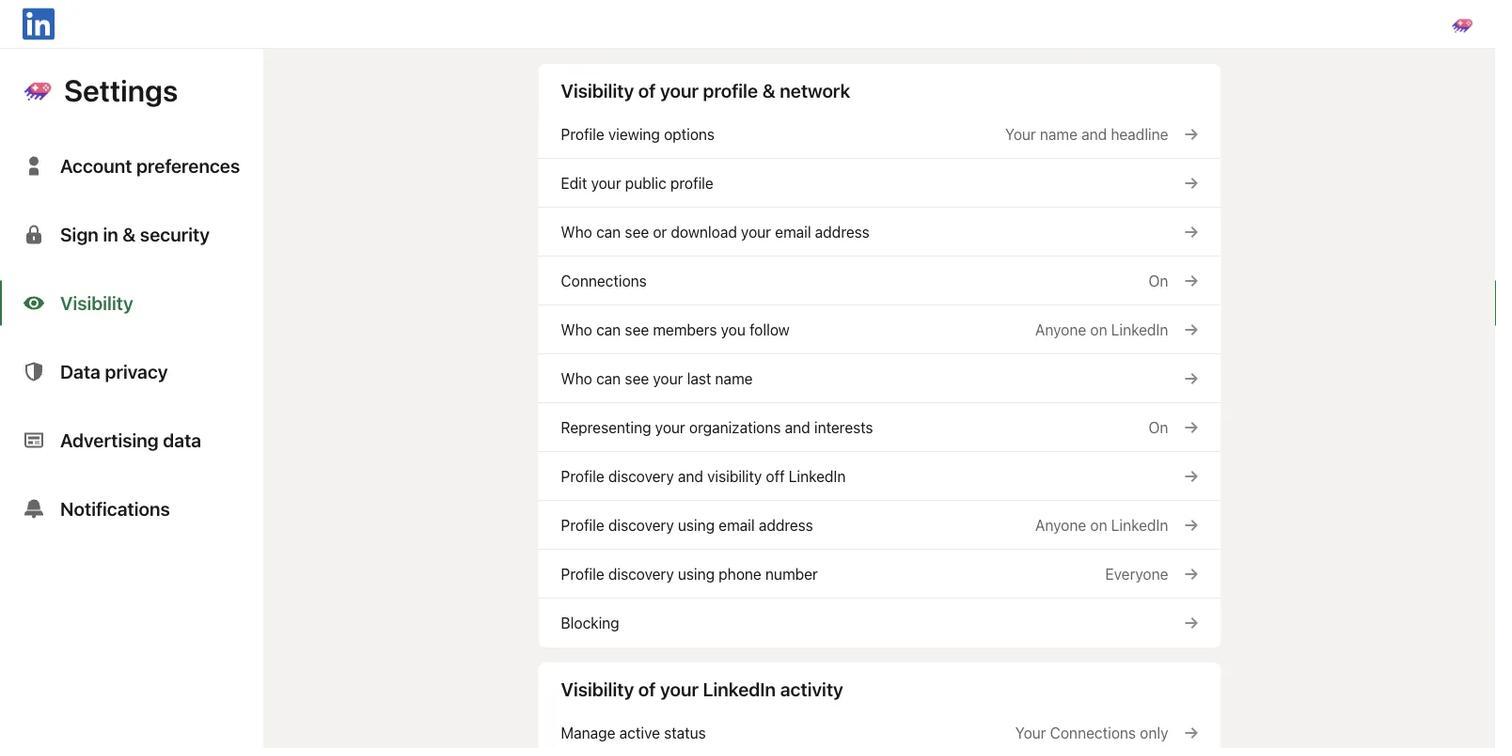 Task type: locate. For each thing, give the bounding box(es) containing it.
profile for profile discovery using email address
[[561, 517, 604, 535]]

your setting value is your name and headline element
[[853, 125, 1169, 144]]

network
[[780, 79, 850, 102]]

profile right public
[[671, 174, 714, 192]]

connections left only
[[1050, 725, 1136, 743]]

visibility up viewing
[[561, 79, 634, 102]]

blocking
[[561, 615, 619, 632]]

and inside "element"
[[1082, 126, 1107, 143]]

using up profile discovery using phone number
[[678, 517, 715, 535]]

visibility of your profile & network
[[561, 79, 850, 102]]

0 vertical spatial &
[[762, 79, 776, 102]]

see for or
[[625, 223, 649, 241]]

visibility link
[[0, 269, 263, 338]]

2 vertical spatial discovery
[[608, 566, 674, 584]]

1 vertical spatial on
[[1090, 517, 1107, 535]]

your inside your setting value is your connections only element
[[1015, 725, 1046, 743]]

your right edit
[[591, 174, 621, 192]]

discovery for visibility
[[608, 468, 674, 486]]

see
[[625, 223, 649, 241], [625, 321, 649, 339], [625, 370, 649, 388]]

see left or
[[625, 223, 649, 241]]

email right the download
[[775, 223, 811, 241]]

account preferences link
[[0, 132, 263, 200]]

3 who from the top
[[561, 370, 592, 388]]

your for your name and headline
[[1005, 126, 1036, 143]]

name
[[1040, 126, 1078, 143], [715, 370, 753, 388]]

see left members
[[625, 321, 649, 339]]

security
[[140, 223, 210, 245]]

your setting value is on element
[[890, 272, 1169, 291], [1003, 419, 1169, 437]]

2 using from the top
[[678, 566, 715, 584]]

1 discovery from the top
[[608, 468, 674, 486]]

and for headline
[[1082, 126, 1107, 143]]

of up profile viewing options
[[638, 79, 656, 102]]

1 on from the top
[[1090, 321, 1107, 339]]

1 vertical spatial name
[[715, 370, 753, 388]]

0 vertical spatial can
[[596, 223, 621, 241]]

your name and headline
[[1005, 126, 1169, 143]]

0 vertical spatial connections
[[561, 272, 647, 290]]

who for who can see or download your email address
[[561, 223, 592, 241]]

1 horizontal spatial your profile photo image
[[1451, 14, 1474, 36]]

1 vertical spatial address
[[759, 517, 813, 535]]

2 anyone on linkedin from the top
[[1035, 517, 1169, 535]]

profile for profile discovery using phone number
[[561, 566, 604, 584]]

&
[[762, 79, 776, 102], [123, 223, 136, 245]]

name inside "element"
[[1040, 126, 1078, 143]]

who inside who can see or download your email address link
[[561, 223, 592, 241]]

advertising
[[60, 429, 159, 451]]

1 anyone on linkedin from the top
[[1035, 321, 1169, 339]]

0 horizontal spatial connections
[[561, 272, 647, 290]]

your setting value is on element for connections
[[890, 272, 1169, 291]]

options
[[664, 126, 715, 143]]

& right the in
[[123, 223, 136, 245]]

organizations
[[689, 419, 781, 437]]

0 vertical spatial anyone on linkedin
[[1035, 321, 1169, 339]]

0 vertical spatial and
[[1082, 126, 1107, 143]]

using left phone
[[678, 566, 715, 584]]

2 of from the top
[[638, 679, 656, 701]]

3 discovery from the top
[[608, 566, 674, 584]]

profile
[[703, 79, 758, 102], [671, 174, 714, 192]]

2 horizontal spatial and
[[1082, 126, 1107, 143]]

1 see from the top
[[625, 223, 649, 241]]

your left the last
[[653, 370, 683, 388]]

anyone on linkedin for profile discovery using email address
[[1035, 517, 1169, 535]]

connections up who can see members you follow
[[561, 272, 647, 290]]

visibility down the in
[[60, 292, 133, 314]]

discovery down profile discovery using email address
[[608, 566, 674, 584]]

can left or
[[596, 223, 621, 241]]

who down edit
[[561, 223, 592, 241]]

0 vertical spatial your
[[1005, 126, 1036, 143]]

visibility
[[561, 79, 634, 102], [60, 292, 133, 314], [561, 679, 634, 701]]

profile
[[561, 126, 604, 143], [561, 468, 604, 486], [561, 517, 604, 535], [561, 566, 604, 584]]

and left headline
[[1082, 126, 1107, 143]]

visibility of your linkedin activity
[[561, 679, 843, 701]]

visibility up manage
[[561, 679, 634, 701]]

0 vertical spatial discovery
[[608, 468, 674, 486]]

1 vertical spatial visibility
[[60, 292, 133, 314]]

using
[[678, 517, 715, 535], [678, 566, 715, 584]]

number
[[766, 566, 818, 584]]

0 horizontal spatial address
[[759, 517, 813, 535]]

1 horizontal spatial name
[[1040, 126, 1078, 143]]

0 vertical spatial your profile photo image
[[1451, 14, 1474, 36]]

2 discovery from the top
[[608, 517, 674, 535]]

1 horizontal spatial address
[[815, 223, 870, 241]]

0 vertical spatial on
[[1149, 272, 1169, 290]]

1 vertical spatial discovery
[[608, 517, 674, 535]]

0 vertical spatial using
[[678, 517, 715, 535]]

your
[[660, 79, 699, 102], [591, 174, 621, 192], [741, 223, 771, 241], [653, 370, 683, 388], [655, 419, 685, 437], [660, 679, 699, 701]]

notifications
[[60, 498, 170, 520]]

anyone for who can see members you follow
[[1035, 321, 1086, 339]]

on
[[1149, 272, 1169, 290], [1149, 419, 1169, 437]]

0 vertical spatial anyone
[[1035, 321, 1086, 339]]

account
[[60, 155, 132, 177]]

1 vertical spatial using
[[678, 566, 715, 584]]

profile discovery and visibility off linkedin
[[561, 468, 846, 486]]

1 vertical spatial anyone
[[1035, 517, 1086, 535]]

0 vertical spatial of
[[638, 79, 656, 102]]

1 vertical spatial anyone on linkedin
[[1035, 517, 1169, 535]]

profile for your
[[703, 79, 758, 102]]

and
[[1082, 126, 1107, 143], [785, 419, 810, 437], [678, 468, 703, 486]]

1 vertical spatial your profile photo image
[[23, 75, 53, 105]]

connections
[[561, 272, 647, 290], [1050, 725, 1136, 743]]

1 vertical spatial profile
[[671, 174, 714, 192]]

and for visibility
[[678, 468, 703, 486]]

0 vertical spatial see
[[625, 223, 649, 241]]

0 vertical spatial on
[[1090, 321, 1107, 339]]

0 vertical spatial visibility
[[561, 79, 634, 102]]

profile up options
[[703, 79, 758, 102]]

your setting value is anyone on linkedin element
[[905, 321, 1169, 340], [917, 516, 1169, 535]]

edit your public profile
[[561, 174, 714, 192]]

of for linkedin
[[638, 679, 656, 701]]

1 on from the top
[[1149, 272, 1169, 290]]

1 vertical spatial who
[[561, 321, 592, 339]]

1 vertical spatial connections
[[1050, 725, 1136, 743]]

1 vertical spatial see
[[625, 321, 649, 339]]

4 profile from the top
[[561, 566, 604, 584]]

using for phone
[[678, 566, 715, 584]]

who can see or download your email address link
[[538, 208, 1221, 257]]

2 on from the top
[[1149, 419, 1169, 437]]

1 anyone from the top
[[1035, 321, 1086, 339]]

can up who can see your last name
[[596, 321, 621, 339]]

profile discovery using phone number
[[561, 566, 818, 584]]

linkedin
[[1111, 321, 1169, 339], [789, 468, 846, 486], [1111, 517, 1169, 535], [703, 679, 776, 701]]

1 vertical spatial your setting value is on element
[[1003, 419, 1169, 437]]

download
[[671, 223, 737, 241]]

and left the visibility
[[678, 468, 703, 486]]

1 vertical spatial of
[[638, 679, 656, 701]]

2 on from the top
[[1090, 517, 1107, 535]]

interests
[[814, 419, 873, 437]]

of up the active
[[638, 679, 656, 701]]

can for or
[[596, 223, 621, 241]]

1 horizontal spatial connections
[[1050, 725, 1136, 743]]

profile discovery and visibility off linkedin link
[[538, 452, 1221, 501]]

0 vertical spatial profile
[[703, 79, 758, 102]]

follow
[[750, 321, 790, 339]]

discovery down the representing
[[608, 468, 674, 486]]

visibility
[[707, 468, 762, 486]]

2 can from the top
[[596, 321, 621, 339]]

2 vertical spatial and
[[678, 468, 703, 486]]

who
[[561, 223, 592, 241], [561, 321, 592, 339], [561, 370, 592, 388]]

privacy
[[105, 361, 168, 383]]

see up the representing
[[625, 370, 649, 388]]

can up the representing
[[596, 370, 621, 388]]

& left the network in the right of the page
[[762, 79, 776, 102]]

1 vertical spatial on
[[1149, 419, 1169, 437]]

0 vertical spatial your setting value is on element
[[890, 272, 1169, 291]]

1 can from the top
[[596, 223, 621, 241]]

3 profile from the top
[[561, 517, 604, 535]]

1 vertical spatial can
[[596, 321, 621, 339]]

1 who from the top
[[561, 223, 592, 241]]

2 vertical spatial see
[[625, 370, 649, 388]]

profile inside profile discovery and visibility off linkedin link
[[561, 468, 604, 486]]

0 vertical spatial address
[[815, 223, 870, 241]]

your
[[1005, 126, 1036, 143], [1015, 725, 1046, 743]]

and left the 'interests'
[[785, 419, 810, 437]]

2 vertical spatial visibility
[[561, 679, 634, 701]]

2 vertical spatial can
[[596, 370, 621, 388]]

1 horizontal spatial email
[[775, 223, 811, 241]]

0 vertical spatial your setting value is anyone on linkedin element
[[905, 321, 1169, 340]]

your profile photo image
[[1451, 14, 1474, 36], [23, 75, 53, 105]]

2 who from the top
[[561, 321, 592, 339]]

phone
[[719, 566, 762, 584]]

email down the visibility
[[719, 517, 755, 535]]

2 anyone from the top
[[1035, 517, 1086, 535]]

0 horizontal spatial email
[[719, 517, 755, 535]]

2 see from the top
[[625, 321, 649, 339]]

on
[[1090, 321, 1107, 339], [1090, 517, 1107, 535]]

email
[[775, 223, 811, 241], [719, 517, 755, 535]]

advertising data
[[60, 429, 201, 451]]

who up who can see your last name
[[561, 321, 592, 339]]

of
[[638, 79, 656, 102], [638, 679, 656, 701]]

address
[[815, 223, 870, 241], [759, 517, 813, 535]]

1 vertical spatial your
[[1015, 725, 1046, 743]]

or
[[653, 223, 667, 241]]

1 vertical spatial and
[[785, 419, 810, 437]]

address up number
[[759, 517, 813, 535]]

activity
[[780, 679, 843, 701]]

1 of from the top
[[638, 79, 656, 102]]

name left headline
[[1040, 126, 1078, 143]]

visibility for visibility
[[60, 292, 133, 314]]

0 horizontal spatial and
[[678, 468, 703, 486]]

1 vertical spatial your setting value is anyone on linkedin element
[[917, 516, 1169, 535]]

discovery up profile discovery using phone number
[[608, 517, 674, 535]]

3 can from the top
[[596, 370, 621, 388]]

blocking link
[[538, 599, 1221, 648]]

1 profile from the top
[[561, 126, 604, 143]]

discovery
[[608, 468, 674, 486], [608, 517, 674, 535], [608, 566, 674, 584]]

your inside your setting value is your name and headline "element"
[[1005, 126, 1036, 143]]

0 horizontal spatial your profile photo image
[[23, 75, 53, 105]]

your connections only
[[1015, 725, 1169, 743]]

anyone
[[1035, 321, 1086, 339], [1035, 517, 1086, 535]]

name right the last
[[715, 370, 753, 388]]

3 see from the top
[[625, 370, 649, 388]]

0 vertical spatial who
[[561, 223, 592, 241]]

address down edit your public profile link
[[815, 223, 870, 241]]

1 vertical spatial email
[[719, 517, 755, 535]]

profile for profile viewing options
[[561, 126, 604, 143]]

0 vertical spatial email
[[775, 223, 811, 241]]

profile viewing options
[[561, 126, 715, 143]]

0 vertical spatial name
[[1040, 126, 1078, 143]]

2 vertical spatial who
[[561, 370, 592, 388]]

0 horizontal spatial &
[[123, 223, 136, 245]]

anyone on linkedin
[[1035, 321, 1169, 339], [1035, 517, 1169, 535]]

can
[[596, 223, 621, 241], [596, 321, 621, 339], [596, 370, 621, 388]]

2 profile from the top
[[561, 468, 604, 486]]

1 using from the top
[[678, 517, 715, 535]]

who up the representing
[[561, 370, 592, 388]]

your up options
[[660, 79, 699, 102]]



Task type: vqa. For each thing, say whether or not it's contained in the screenshot.
third Dismiss job icon from the bottom of the page
no



Task type: describe. For each thing, give the bounding box(es) containing it.
visibility for visibility of your linkedin activity
[[561, 679, 634, 701]]

who can see or download your email address
[[561, 223, 870, 241]]

data privacy
[[60, 361, 168, 383]]

0 horizontal spatial name
[[715, 370, 753, 388]]

in
[[103, 223, 118, 245]]

on for representing your organizations and interests
[[1149, 419, 1169, 437]]

discovery for phone
[[608, 566, 674, 584]]

representing
[[561, 419, 651, 437]]

preferences
[[136, 155, 240, 177]]

your setting value is on element for representing your organizations and interests
[[1003, 419, 1169, 437]]

visibility for visibility of your profile & network
[[561, 79, 634, 102]]

off
[[766, 468, 785, 486]]

on for who can see members you follow
[[1090, 321, 1107, 339]]

your down who can see your last name
[[655, 419, 685, 437]]

last
[[687, 370, 711, 388]]

manage active status
[[561, 725, 706, 743]]

profile discovery using email address
[[561, 517, 813, 535]]

headline
[[1111, 126, 1169, 143]]

manage
[[561, 725, 616, 743]]

members
[[653, 321, 717, 339]]

anyone for profile discovery using email address
[[1035, 517, 1086, 535]]

your setting value is your connections only element
[[853, 724, 1169, 743]]

your setting value is anyone on linkedin element for profile discovery using email address
[[917, 516, 1169, 535]]

public
[[625, 174, 667, 192]]

profile for public
[[671, 174, 714, 192]]

who can see your last name
[[561, 370, 753, 388]]

notifications link
[[0, 475, 263, 551]]

who for who can see members you follow
[[561, 321, 592, 339]]

data
[[60, 361, 101, 383]]

who can see your last name link
[[538, 355, 1221, 403]]

who for who can see your last name
[[561, 370, 592, 388]]

who can see members you follow
[[561, 321, 790, 339]]

1 horizontal spatial and
[[785, 419, 810, 437]]

you
[[721, 321, 746, 339]]

edit
[[561, 174, 587, 192]]

data
[[163, 429, 201, 451]]

1 vertical spatial &
[[123, 223, 136, 245]]

your setting value is everyone element
[[954, 565, 1169, 584]]

account preferences
[[60, 155, 240, 177]]

everyone
[[1106, 566, 1169, 584]]

can for members
[[596, 321, 621, 339]]

settings
[[64, 72, 178, 108]]

representing your organizations and interests
[[561, 419, 873, 437]]

your up status
[[660, 679, 699, 701]]

anyone on linkedin for who can see members you follow
[[1035, 321, 1169, 339]]

connections inside your setting value is your connections only element
[[1050, 725, 1136, 743]]

your setting value is anyone on linkedin element for who can see members you follow
[[905, 321, 1169, 340]]

edit your public profile link
[[538, 159, 1221, 208]]

sign
[[60, 223, 99, 245]]

1 horizontal spatial &
[[762, 79, 776, 102]]

on for profile discovery using email address
[[1090, 517, 1107, 535]]

sign in & security
[[60, 223, 210, 245]]

advertising data link
[[0, 406, 263, 475]]

can for your
[[596, 370, 621, 388]]

data privacy link
[[0, 338, 263, 406]]

of for profile
[[638, 79, 656, 102]]

on for connections
[[1149, 272, 1169, 290]]

sign in & security link
[[0, 200, 263, 269]]

your right the download
[[741, 223, 771, 241]]

see for your
[[625, 370, 649, 388]]

discovery for email
[[608, 517, 674, 535]]

see for members
[[625, 321, 649, 339]]

your for your connections only
[[1015, 725, 1046, 743]]

using for email
[[678, 517, 715, 535]]

profile for profile discovery and visibility off linkedin
[[561, 468, 604, 486]]

active
[[619, 725, 660, 743]]

status
[[664, 725, 706, 743]]

only
[[1140, 725, 1169, 743]]

viewing
[[608, 126, 660, 143]]



